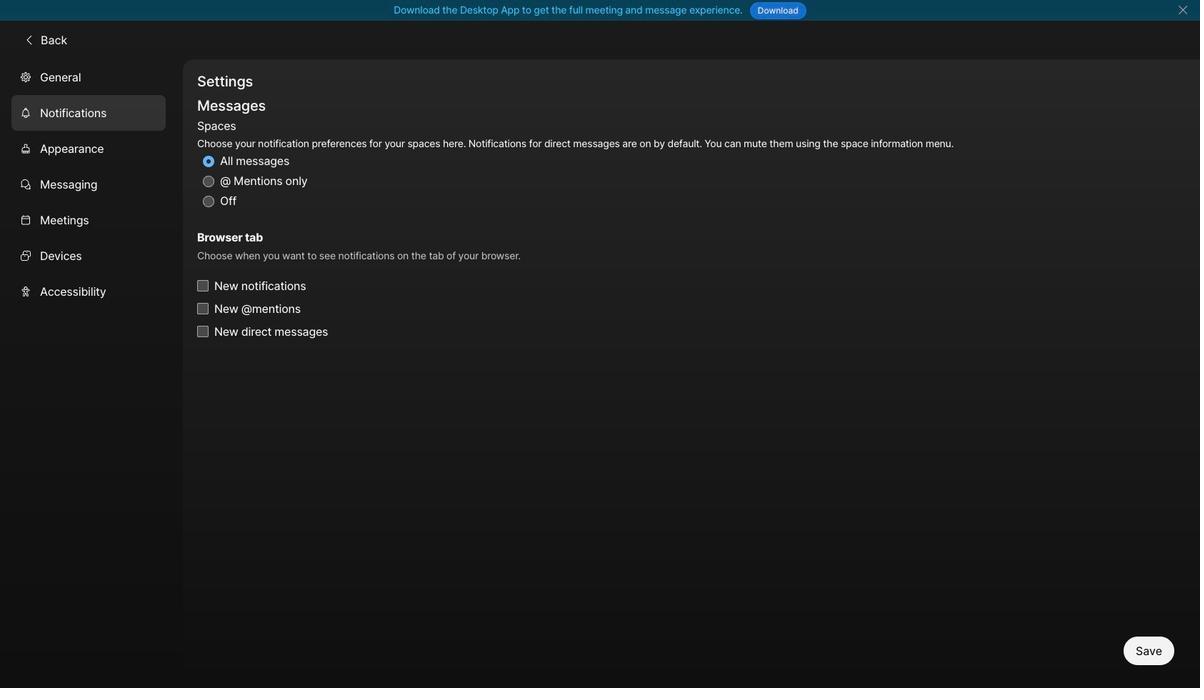 Task type: locate. For each thing, give the bounding box(es) containing it.
cancel_16 image
[[1178, 4, 1189, 16]]

settings navigation
[[0, 59, 183, 688]]

notifications tab
[[11, 95, 166, 131]]

option group
[[197, 116, 954, 212]]

messaging tab
[[11, 166, 166, 202]]

accessibility tab
[[11, 274, 166, 309]]

appearance tab
[[11, 131, 166, 166]]



Task type: describe. For each thing, give the bounding box(es) containing it.
meetings tab
[[11, 202, 166, 238]]

general tab
[[11, 59, 166, 95]]

devices tab
[[11, 238, 166, 274]]

@ Mentions only radio
[[203, 176, 214, 187]]

Off radio
[[203, 196, 214, 207]]

All messages radio
[[203, 156, 214, 167]]



